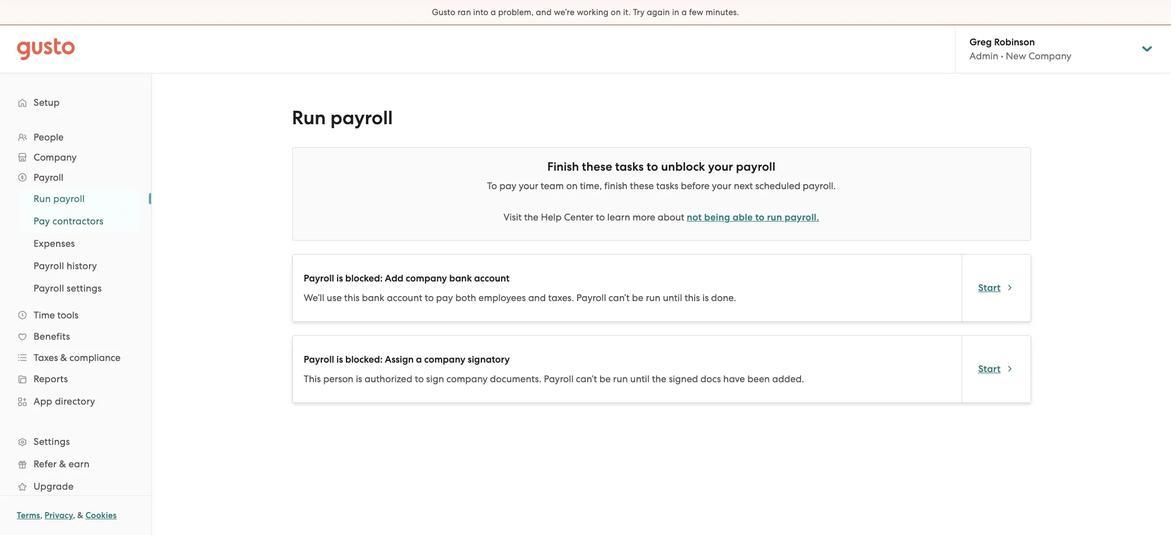 Task type: vqa. For each thing, say whether or not it's contained in the screenshot.
the rightmost tasks
yes



Task type: locate. For each thing, give the bounding box(es) containing it.
1 vertical spatial &
[[59, 459, 66, 470]]

0 vertical spatial run
[[768, 212, 783, 224]]

0 vertical spatial company
[[1029, 50, 1072, 62]]

1 vertical spatial these
[[630, 180, 654, 192]]

taxes & compliance
[[34, 352, 121, 364]]

1 vertical spatial run payroll
[[34, 193, 85, 204]]

until left signed
[[631, 374, 650, 385]]

your left "team"
[[519, 180, 539, 192]]

payroll inside dropdown button
[[34, 172, 63, 183]]

added.
[[773, 374, 805, 385]]

and left taxes.
[[529, 292, 546, 304]]

benefits link
[[11, 327, 140, 347]]

2 this from the left
[[685, 292, 700, 304]]

blocked:
[[345, 273, 383, 285], [345, 354, 383, 366]]

0 vertical spatial can't
[[609, 292, 630, 304]]

payroll is blocked: add company bank account
[[304, 273, 510, 285]]

gusto navigation element
[[0, 73, 151, 536]]

0 vertical spatial until
[[663, 292, 683, 304]]

payroll up time
[[34, 283, 64, 294]]

terms
[[17, 511, 40, 521]]

, left privacy link
[[40, 511, 42, 521]]

list
[[0, 127, 151, 520], [0, 188, 151, 300]]

1 vertical spatial blocked:
[[345, 354, 383, 366]]

0 vertical spatial account
[[474, 273, 510, 285]]

0 horizontal spatial run payroll
[[34, 193, 85, 204]]

bank up both
[[449, 273, 472, 285]]

run payroll inside list
[[34, 193, 85, 204]]

run inside list
[[34, 193, 51, 204]]

payroll down company dropdown button
[[34, 172, 63, 183]]

not being able to run payroll. link
[[687, 212, 820, 224]]

help
[[541, 212, 562, 223]]

0 vertical spatial be
[[632, 292, 644, 304]]

& inside 'dropdown button'
[[60, 352, 67, 364]]

app directory link
[[11, 392, 140, 412]]

2 start from the top
[[979, 363, 1001, 375]]

2 blocked: from the top
[[345, 354, 383, 366]]

& right taxes
[[60, 352, 67, 364]]

1 vertical spatial payroll.
[[785, 212, 820, 224]]

blocked: up authorized
[[345, 354, 383, 366]]

admin
[[970, 50, 999, 62]]

& for compliance
[[60, 352, 67, 364]]

these up the time,
[[582, 160, 613, 174]]

1 horizontal spatial payroll
[[331, 106, 393, 129]]

1 vertical spatial pay
[[436, 292, 453, 304]]

a right "assign"
[[416, 354, 422, 366]]

0 horizontal spatial this
[[344, 292, 360, 304]]

1 vertical spatial start
[[979, 363, 1001, 375]]

gusto
[[432, 7, 456, 17]]

robinson
[[995, 36, 1036, 48]]

2 vertical spatial company
[[447, 374, 488, 385]]

0 vertical spatial &
[[60, 352, 67, 364]]

0 horizontal spatial a
[[416, 354, 422, 366]]

0 horizontal spatial pay
[[436, 292, 453, 304]]

0 vertical spatial the
[[524, 212, 539, 223]]

ran
[[458, 7, 471, 17]]

account down payroll is blocked: add company bank account
[[387, 292, 423, 304]]

payroll up we'll on the left
[[304, 273, 334, 285]]

2 horizontal spatial payroll
[[737, 160, 776, 174]]

in
[[673, 7, 680, 17]]

to up to pay your team on time, finish these tasks before your next scheduled payroll.
[[647, 160, 659, 174]]

company
[[1029, 50, 1072, 62], [34, 152, 77, 163]]

0 horizontal spatial company
[[34, 152, 77, 163]]

0 vertical spatial these
[[582, 160, 613, 174]]

0 vertical spatial bank
[[449, 273, 472, 285]]

payroll. for run
[[785, 212, 820, 224]]

a right in
[[682, 7, 687, 17]]

& inside "link"
[[59, 459, 66, 470]]

payroll. right the scheduled
[[803, 180, 836, 192]]

the right visit
[[524, 212, 539, 223]]

start link
[[979, 281, 1015, 295], [979, 363, 1015, 376]]

company down people
[[34, 152, 77, 163]]

app directory
[[34, 396, 95, 407]]

1 vertical spatial until
[[631, 374, 650, 385]]

blocked: left add
[[345, 273, 383, 285]]

1 vertical spatial be
[[600, 374, 611, 385]]

1 horizontal spatial be
[[632, 292, 644, 304]]

0 horizontal spatial on
[[567, 180, 578, 192]]

1 horizontal spatial on
[[611, 7, 621, 17]]

blocked: for assign
[[345, 354, 383, 366]]

we'll
[[304, 292, 325, 304]]

2 list from the top
[[0, 188, 151, 300]]

1 vertical spatial company
[[34, 152, 77, 163]]

tasks up finish
[[616, 160, 644, 174]]

1 horizontal spatial run payroll
[[292, 106, 393, 129]]

0 vertical spatial start link
[[979, 281, 1015, 295]]

1 list from the top
[[0, 127, 151, 520]]

1 vertical spatial run
[[34, 193, 51, 204]]

0 horizontal spatial payroll
[[53, 193, 85, 204]]

payroll down expenses
[[34, 260, 64, 272]]

payroll right taxes.
[[577, 292, 607, 304]]

0 horizontal spatial run
[[34, 193, 51, 204]]

expenses link
[[20, 234, 140, 254]]

0 vertical spatial payroll.
[[803, 180, 836, 192]]

2 horizontal spatial run
[[768, 212, 783, 224]]

payroll is blocked: assign a company signatory
[[304, 354, 510, 366]]

payroll for payroll settings
[[34, 283, 64, 294]]

sign
[[426, 374, 444, 385]]

on left 'it.'
[[611, 7, 621, 17]]

start for signatory
[[979, 363, 1001, 375]]

to left sign
[[415, 374, 424, 385]]

1 vertical spatial the
[[652, 374, 667, 385]]

1 blocked: from the top
[[345, 273, 383, 285]]

to pay your team on time, finish these tasks before your next scheduled payroll.
[[487, 180, 836, 192]]

on left the time,
[[567, 180, 578, 192]]

company
[[406, 273, 447, 285], [425, 354, 466, 366], [447, 374, 488, 385]]

until left done.
[[663, 292, 683, 304]]

&
[[60, 352, 67, 364], [59, 459, 66, 470], [77, 511, 83, 521]]

start for account
[[979, 282, 1001, 294]]

1 start link from the top
[[979, 281, 1015, 295]]

0 vertical spatial start
[[979, 282, 1001, 294]]

upgrade link
[[11, 477, 140, 497]]

team
[[541, 180, 564, 192]]

company right new
[[1029, 50, 1072, 62]]

payroll up this on the bottom left
[[304, 354, 334, 366]]

0 vertical spatial tasks
[[616, 160, 644, 174]]

signed
[[669, 374, 699, 385]]

1 , from the left
[[40, 511, 42, 521]]

1 vertical spatial company
[[425, 354, 466, 366]]

0 horizontal spatial account
[[387, 292, 423, 304]]

can't
[[609, 292, 630, 304], [576, 374, 597, 385]]

and left we're at the top left of page
[[536, 7, 552, 17]]

1 vertical spatial tasks
[[657, 180, 679, 192]]

done.
[[712, 292, 737, 304]]

0 vertical spatial payroll
[[331, 106, 393, 129]]

to left learn
[[596, 212, 605, 223]]

company button
[[11, 147, 140, 167]]

1 vertical spatial on
[[567, 180, 578, 192]]

company down signatory
[[447, 374, 488, 385]]

1 start from the top
[[979, 282, 1001, 294]]

this left done.
[[685, 292, 700, 304]]

0 vertical spatial pay
[[500, 180, 517, 192]]

list containing run payroll
[[0, 188, 151, 300]]

1 vertical spatial and
[[529, 292, 546, 304]]

tasks down finish these tasks to unblock your payroll
[[657, 180, 679, 192]]

1 horizontal spatial company
[[1029, 50, 1072, 62]]

a right into
[[491, 7, 496, 17]]

& left earn on the left bottom of the page
[[59, 459, 66, 470]]

1 horizontal spatial this
[[685, 292, 700, 304]]

run
[[292, 106, 326, 129], [34, 193, 51, 204]]

this right use
[[344, 292, 360, 304]]

pay right to at the top
[[500, 180, 517, 192]]

documents.
[[490, 374, 542, 385]]

gusto ran into a problem, and we're working on it. try again in a few minutes.
[[432, 7, 740, 17]]

1 horizontal spatial ,
[[73, 511, 75, 521]]

these
[[582, 160, 613, 174], [630, 180, 654, 192]]

company right add
[[406, 273, 447, 285]]

1 vertical spatial can't
[[576, 374, 597, 385]]

0 horizontal spatial the
[[524, 212, 539, 223]]

2 vertical spatial &
[[77, 511, 83, 521]]

settings
[[34, 436, 70, 448]]

these right finish
[[630, 180, 654, 192]]

the left signed
[[652, 374, 667, 385]]

unblock
[[662, 160, 706, 174]]

your
[[709, 160, 734, 174], [519, 180, 539, 192], [712, 180, 732, 192]]

company up sign
[[425, 354, 466, 366]]

greg
[[970, 36, 992, 48]]

bank
[[449, 273, 472, 285], [362, 292, 385, 304]]

payroll for payroll is blocked: assign a company signatory
[[304, 354, 334, 366]]

time,
[[580, 180, 602, 192]]

time tools button
[[11, 305, 140, 325]]

is left done.
[[703, 292, 709, 304]]

payroll. down the scheduled
[[785, 212, 820, 224]]

1 horizontal spatial these
[[630, 180, 654, 192]]

0 horizontal spatial ,
[[40, 511, 42, 521]]

bank down payroll is blocked: add company bank account
[[362, 292, 385, 304]]

1 horizontal spatial until
[[663, 292, 683, 304]]

payroll right documents.
[[544, 374, 574, 385]]

tasks
[[616, 160, 644, 174], [657, 180, 679, 192]]

1 horizontal spatial pay
[[500, 180, 517, 192]]

1 horizontal spatial run
[[292, 106, 326, 129]]

we're
[[554, 7, 575, 17]]

account up 'employees'
[[474, 273, 510, 285]]

1 horizontal spatial can't
[[609, 292, 630, 304]]

your up before
[[709, 160, 734, 174]]

cookies button
[[86, 509, 117, 523]]

1 this from the left
[[344, 292, 360, 304]]

be
[[632, 292, 644, 304], [600, 374, 611, 385]]

0 vertical spatial on
[[611, 7, 621, 17]]

use
[[327, 292, 342, 304]]

,
[[40, 511, 42, 521], [73, 511, 75, 521]]

1 horizontal spatial account
[[474, 273, 510, 285]]

docs
[[701, 374, 721, 385]]

is up person
[[337, 354, 343, 366]]

1 vertical spatial run
[[646, 292, 661, 304]]

pay left both
[[436, 292, 453, 304]]

1 vertical spatial start link
[[979, 363, 1015, 376]]

to inside "visit the help center to learn more about not being able to run payroll."
[[596, 212, 605, 223]]

payroll for payroll is blocked: add company bank account
[[304, 273, 334, 285]]

start link for payroll is blocked: add company bank account
[[979, 281, 1015, 295]]

2 start link from the top
[[979, 363, 1015, 376]]

& left cookies
[[77, 511, 83, 521]]

0 vertical spatial blocked:
[[345, 273, 383, 285]]

finish
[[548, 160, 579, 174]]

home image
[[17, 38, 75, 60]]

, left cookies
[[73, 511, 75, 521]]

to
[[647, 160, 659, 174], [596, 212, 605, 223], [756, 212, 765, 224], [425, 292, 434, 304], [415, 374, 424, 385]]

to
[[487, 180, 497, 192]]

2 vertical spatial run
[[614, 374, 628, 385]]

0 horizontal spatial bank
[[362, 292, 385, 304]]

pay
[[500, 180, 517, 192], [436, 292, 453, 304]]

is up use
[[337, 273, 343, 285]]

2 vertical spatial payroll
[[53, 193, 85, 204]]

1 horizontal spatial the
[[652, 374, 667, 385]]

this
[[344, 292, 360, 304], [685, 292, 700, 304]]

expenses
[[34, 238, 75, 249]]

learn
[[608, 212, 631, 223]]



Task type: describe. For each thing, give the bounding box(es) containing it.
it.
[[624, 7, 631, 17]]

your left next
[[712, 180, 732, 192]]

being
[[705, 212, 731, 224]]

greg robinson admin • new company
[[970, 36, 1072, 62]]

1 vertical spatial payroll
[[737, 160, 776, 174]]

to down payroll is blocked: add company bank account
[[425, 292, 434, 304]]

into
[[473, 7, 489, 17]]

run payroll link
[[20, 189, 140, 209]]

0 vertical spatial and
[[536, 7, 552, 17]]

been
[[748, 374, 770, 385]]

this
[[304, 374, 321, 385]]

taxes & compliance button
[[11, 348, 140, 368]]

problem,
[[499, 7, 534, 17]]

center
[[564, 212, 594, 223]]

list containing people
[[0, 127, 151, 520]]

payroll for payroll
[[34, 172, 63, 183]]

0 horizontal spatial tasks
[[616, 160, 644, 174]]

terms link
[[17, 511, 40, 521]]

directory
[[55, 396, 95, 407]]

pay contractors
[[34, 216, 104, 227]]

payroll settings
[[34, 283, 102, 294]]

assign
[[385, 354, 414, 366]]

privacy link
[[45, 511, 73, 521]]

payroll settings link
[[20, 278, 140, 299]]

taxes
[[34, 352, 58, 364]]

start link for payroll is blocked: assign a company signatory
[[979, 363, 1015, 376]]

both
[[456, 292, 476, 304]]

new
[[1007, 50, 1027, 62]]

more
[[633, 212, 656, 223]]

refer
[[34, 459, 57, 470]]

cookies
[[86, 511, 117, 521]]

company inside dropdown button
[[34, 152, 77, 163]]

payroll history link
[[20, 256, 140, 276]]

1 horizontal spatial a
[[491, 7, 496, 17]]

able
[[733, 212, 753, 224]]

people
[[34, 132, 64, 143]]

0 vertical spatial company
[[406, 273, 447, 285]]

0 horizontal spatial run
[[614, 374, 628, 385]]

payroll history
[[34, 260, 97, 272]]

app
[[34, 396, 52, 407]]

few
[[690, 7, 704, 17]]

next
[[734, 180, 753, 192]]

1 vertical spatial account
[[387, 292, 423, 304]]

time tools
[[34, 310, 79, 321]]

blocked: for add
[[345, 273, 383, 285]]

contractors
[[52, 216, 104, 227]]

tools
[[57, 310, 79, 321]]

refer & earn
[[34, 459, 90, 470]]

pay
[[34, 216, 50, 227]]

1 horizontal spatial run
[[646, 292, 661, 304]]

2 horizontal spatial a
[[682, 7, 687, 17]]

0 horizontal spatial be
[[600, 374, 611, 385]]

setup link
[[11, 92, 140, 113]]

we'll use this bank account to pay both employees and taxes. payroll can't be run until this is done.
[[304, 292, 737, 304]]

visit
[[504, 212, 522, 223]]

history
[[67, 260, 97, 272]]

compliance
[[70, 352, 121, 364]]

working
[[577, 7, 609, 17]]

2 , from the left
[[73, 511, 75, 521]]

refer & earn link
[[11, 454, 140, 474]]

is right person
[[356, 374, 362, 385]]

taxes.
[[549, 292, 574, 304]]

before
[[681, 180, 710, 192]]

0 horizontal spatial can't
[[576, 374, 597, 385]]

visit the help center to learn more about not being able to run payroll.
[[504, 212, 820, 224]]

finish
[[605, 180, 628, 192]]

reports link
[[11, 369, 140, 389]]

try
[[633, 7, 645, 17]]

benefits
[[34, 331, 70, 342]]

not
[[687, 212, 702, 224]]

setup
[[34, 97, 60, 108]]

pay contractors link
[[20, 211, 140, 231]]

upgrade
[[34, 481, 74, 492]]

scheduled
[[756, 180, 801, 192]]

minutes.
[[706, 7, 740, 17]]

terms , privacy , & cookies
[[17, 511, 117, 521]]

to right able
[[756, 212, 765, 224]]

0 vertical spatial run payroll
[[292, 106, 393, 129]]

0 vertical spatial run
[[292, 106, 326, 129]]

payroll inside list
[[53, 193, 85, 204]]

about
[[658, 212, 685, 223]]

earn
[[69, 459, 90, 470]]

payroll. for scheduled
[[803, 180, 836, 192]]

signatory
[[468, 354, 510, 366]]

time
[[34, 310, 55, 321]]

0 horizontal spatial these
[[582, 160, 613, 174]]

the inside "visit the help center to learn more about not being able to run payroll."
[[524, 212, 539, 223]]

payroll for payroll history
[[34, 260, 64, 272]]

authorized
[[365, 374, 413, 385]]

& for earn
[[59, 459, 66, 470]]

payroll button
[[11, 167, 140, 188]]

again
[[647, 7, 670, 17]]

this person is authorized to sign company documents. payroll can't be run until the signed docs have been added.
[[304, 374, 805, 385]]

have
[[724, 374, 746, 385]]

company inside the greg robinson admin • new company
[[1029, 50, 1072, 62]]

1 vertical spatial bank
[[362, 292, 385, 304]]

settings
[[67, 283, 102, 294]]

finish these tasks to unblock your payroll
[[548, 160, 776, 174]]

1 horizontal spatial tasks
[[657, 180, 679, 192]]

1 horizontal spatial bank
[[449, 273, 472, 285]]

0 horizontal spatial until
[[631, 374, 650, 385]]

person
[[323, 374, 354, 385]]

•
[[1001, 50, 1004, 62]]

privacy
[[45, 511, 73, 521]]

settings link
[[11, 432, 140, 452]]



